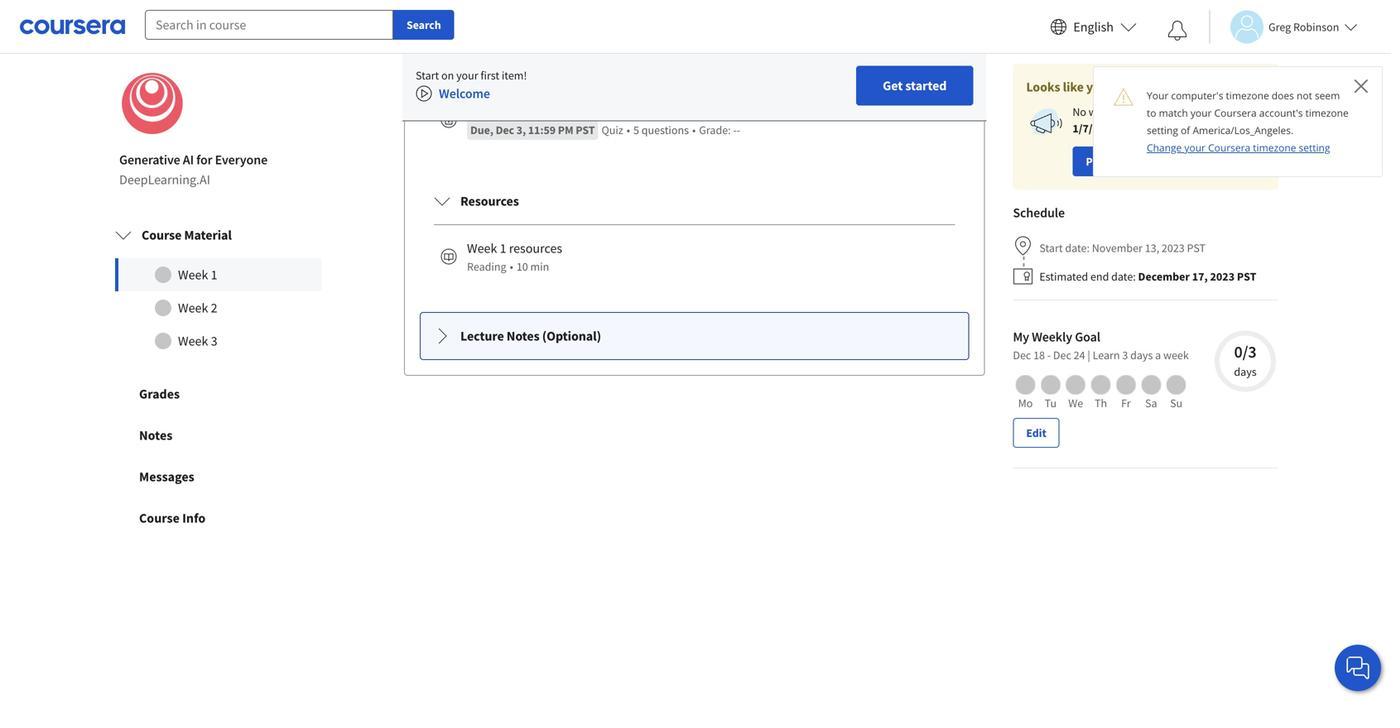 Task type: describe. For each thing, give the bounding box(es) containing it.
1 horizontal spatial dec
[[1013, 348, 1031, 363]]

1 horizontal spatial setting
[[1299, 141, 1330, 154]]

week 3 link
[[115, 325, 322, 358]]

1 for week 1 resources reading • 10 min
[[500, 240, 506, 257]]

week for week 2
[[178, 300, 208, 317]]

locked image
[[441, 112, 457, 129]]

course for course material
[[142, 227, 182, 244]]

achieve
[[1162, 121, 1200, 136]]

ai
[[183, 152, 194, 168]]

estimated
[[1040, 269, 1088, 284]]

my
[[1013, 329, 1029, 346]]

2
[[211, 300, 217, 317]]

pst inside no worries! push your end date to 1/7/2024 pst and achieve your goal.
[[1120, 121, 1139, 136]]

|
[[1088, 348, 1091, 363]]

learn
[[1093, 348, 1120, 363]]

image generation (optional) video • 6 min
[[467, 52, 621, 86]]

0 horizontal spatial 2023
[[1162, 241, 1185, 256]]

min for 1
[[530, 259, 549, 274]]

generative ai for everyone deeplearning.ai
[[119, 152, 268, 188]]

your down of
[[1185, 141, 1206, 154]]

start on your first item!
[[416, 68, 527, 83]]

get started button
[[856, 66, 973, 106]]

week 1
[[178, 267, 217, 283]]

welcome
[[439, 85, 490, 102]]

sa
[[1145, 396, 1157, 411]]

push inside no worries! push your end date to 1/7/2024 pst and achieve your goal.
[[1131, 105, 1155, 119]]

and
[[1142, 121, 1160, 136]]

course info link
[[99, 498, 338, 539]]

course material
[[142, 227, 232, 244]]

no worries! push your end date to 1/7/2024 pst and achieve your goal.
[[1073, 105, 1250, 136]]

estimated end date: december 17, 2023 pst
[[1040, 269, 1257, 284]]

end for date:
[[1091, 269, 1109, 284]]

does
[[1272, 89, 1294, 102]]

get
[[883, 77, 903, 94]]

coursera image
[[20, 13, 125, 40]]

lecture notes (optional) button
[[421, 313, 968, 360]]

info
[[182, 510, 206, 527]]

help center image
[[1348, 658, 1368, 678]]

greg robinson button
[[1209, 10, 1358, 43]]

lecture notes (optional) element
[[421, 313, 968, 360]]

deeplearning.ai
[[119, 172, 210, 188]]

13,
[[1145, 241, 1160, 256]]

of
[[1181, 123, 1190, 137]]

deeplearning.ai image
[[119, 71, 186, 137]]

due,
[[470, 123, 494, 138]]

messages link
[[99, 457, 338, 498]]

notes inside dropdown button
[[507, 328, 540, 345]]

1 horizontal spatial date:
[[1112, 269, 1136, 284]]

push end date
[[1086, 154, 1157, 169]]

edit button
[[1013, 418, 1060, 448]]

week 2 link
[[115, 292, 322, 325]]

worries!
[[1089, 105, 1128, 119]]

end inside no worries! push your end date to 1/7/2024 pst and achieve your goal.
[[1181, 105, 1200, 119]]

need
[[1111, 79, 1139, 95]]

push end date button
[[1073, 147, 1170, 177]]

th
[[1095, 396, 1107, 411]]

0 vertical spatial timezone
[[1226, 89, 1269, 102]]

1 vertical spatial days
[[1234, 365, 1257, 380]]

course material button
[[102, 212, 335, 259]]

tu
[[1045, 396, 1057, 411]]

loud megaphone image image
[[1026, 104, 1066, 143]]

started
[[906, 77, 947, 94]]

america/los_angeles.
[[1193, 123, 1294, 137]]

10
[[517, 259, 528, 274]]

change your coursera timezone setting link
[[1147, 141, 1330, 154]]

24
[[1074, 348, 1085, 363]]

looks like you need more time
[[1026, 79, 1201, 95]]

on
[[441, 68, 454, 83]]

greg robinson
[[1269, 19, 1340, 34]]

resources
[[460, 193, 519, 210]]

grade:
[[699, 123, 731, 138]]

pm
[[558, 123, 574, 138]]

• inside image generation (optional) video • 6 min
[[498, 71, 501, 86]]

1/7/2024
[[1073, 121, 1117, 136]]

first
[[481, 68, 499, 83]]

a
[[1155, 348, 1161, 363]]

date inside push end date 'button'
[[1134, 154, 1157, 169]]

• inside week 1 resources reading • 10 min
[[510, 259, 513, 274]]

pst right pm
[[576, 123, 595, 138]]

to for setting
[[1147, 106, 1157, 120]]

computer's
[[1171, 89, 1224, 102]]

(optional)
[[566, 52, 621, 69]]

course info
[[139, 510, 206, 527]]

change
[[1147, 141, 1182, 154]]

seem
[[1315, 89, 1340, 102]]

date inside no worries! push your end date to 1/7/2024 pst and achieve your goal.
[[1202, 105, 1224, 119]]

schedule
[[1013, 205, 1065, 221]]

your
[[1147, 89, 1169, 102]]

(optional)
[[542, 328, 601, 345]]

for
[[196, 152, 212, 168]]

lecture notes (optional)
[[460, 328, 601, 345]]

generation
[[504, 52, 564, 69]]

18
[[1034, 348, 1045, 363]]

video
[[467, 71, 494, 86]]

0 vertical spatial coursera
[[1215, 106, 1257, 120]]

start date: november 13, 2023 pst
[[1040, 241, 1206, 256]]

1 for week 1
[[211, 267, 217, 283]]



Task type: locate. For each thing, give the bounding box(es) containing it.
pst up 17,
[[1187, 241, 1206, 256]]

2 horizontal spatial dec
[[1053, 348, 1072, 363]]

image
[[467, 52, 501, 69]]

1 vertical spatial date:
[[1112, 269, 1136, 284]]

english
[[1074, 19, 1114, 35]]

like
[[1063, 79, 1084, 95]]

to up and
[[1147, 106, 1157, 120]]

min right 6
[[513, 71, 531, 86]]

Search in course text field
[[145, 10, 393, 40]]

timezone up "goal."
[[1226, 89, 1269, 102]]

0 horizontal spatial end
[[1091, 269, 1109, 284]]

to for goal.
[[1226, 105, 1236, 119]]

week for week 3
[[178, 333, 208, 350]]

not
[[1297, 89, 1313, 102]]

0/3
[[1234, 342, 1257, 363]]

your down your
[[1157, 105, 1179, 119]]

looks
[[1026, 79, 1061, 95]]

course for course info
[[139, 510, 180, 527]]

0 vertical spatial start
[[416, 68, 439, 83]]

to inside no worries! push your end date to 1/7/2024 pst and achieve your goal.
[[1226, 105, 1236, 119]]

start for start date: november 13, 2023 pst
[[1040, 241, 1063, 256]]

• left 6
[[498, 71, 501, 86]]

get started
[[883, 77, 947, 94]]

2 vertical spatial timezone
[[1253, 141, 1297, 154]]

english button
[[1044, 0, 1144, 54]]

min inside week 1 resources reading • 10 min
[[530, 259, 549, 274]]

5
[[634, 123, 639, 138]]

end down november at the top right
[[1091, 269, 1109, 284]]

course
[[142, 227, 182, 244], [139, 510, 180, 527]]

date: up estimated
[[1065, 241, 1090, 256]]

0 vertical spatial 2023
[[1162, 241, 1185, 256]]

end down the 1/7/2024
[[1113, 154, 1132, 169]]

coursera up "goal."
[[1215, 106, 1257, 120]]

push down the 1/7/2024
[[1086, 154, 1111, 169]]

week 3
[[178, 333, 217, 350]]

• left 5
[[627, 123, 630, 138]]

end down computer's
[[1181, 105, 1200, 119]]

1 horizontal spatial push
[[1131, 105, 1155, 119]]

due, dec 3, 11:59 pm pst quiz • 5 questions • grade: --
[[470, 123, 741, 138]]

end
[[1181, 105, 1200, 119], [1113, 154, 1132, 169], [1091, 269, 1109, 284]]

1 horizontal spatial end
[[1113, 154, 1132, 169]]

days left the a
[[1131, 348, 1153, 363]]

grades link
[[99, 374, 338, 415]]

date: down start date: november 13, 2023 pst at right top
[[1112, 269, 1136, 284]]

show notifications image
[[1168, 21, 1188, 41]]

start for start on your first item!
[[416, 68, 439, 83]]

questions
[[642, 123, 689, 138]]

days down 0/3
[[1234, 365, 1257, 380]]

end inside 'button'
[[1113, 154, 1132, 169]]

6
[[505, 71, 510, 86]]

your left "goal."
[[1202, 121, 1224, 136]]

1 horizontal spatial 1
[[500, 240, 506, 257]]

resources
[[509, 240, 562, 257]]

more
[[1142, 79, 1172, 95]]

2023 right 17,
[[1210, 269, 1235, 284]]

your up welcome
[[456, 68, 478, 83]]

1 vertical spatial coursera
[[1208, 141, 1251, 154]]

push inside push end date 'button'
[[1086, 154, 1111, 169]]

course left info
[[139, 510, 180, 527]]

messages
[[139, 469, 194, 486]]

1 vertical spatial start
[[1040, 241, 1063, 256]]

timezone mismatch warning modal dialog
[[1093, 66, 1383, 177]]

dec left 18
[[1013, 348, 1031, 363]]

1 vertical spatial 1
[[211, 267, 217, 283]]

you
[[1087, 79, 1108, 95]]

mo
[[1018, 396, 1033, 411]]

resources button
[[421, 178, 968, 225]]

pst left and
[[1120, 121, 1139, 136]]

0 vertical spatial end
[[1181, 105, 1200, 119]]

push up and
[[1131, 105, 1155, 119]]

0 vertical spatial push
[[1131, 105, 1155, 119]]

0 horizontal spatial start
[[416, 68, 439, 83]]

start left on at the top of page
[[416, 68, 439, 83]]

search
[[407, 17, 441, 32]]

3 inside my weekly goal dec 18 - dec 24 | learn 3 days a week
[[1122, 348, 1128, 363]]

3
[[211, 333, 217, 350], [1122, 348, 1128, 363]]

notes down grades
[[139, 428, 173, 444]]

push
[[1131, 105, 1155, 119], [1086, 154, 1111, 169]]

- inside my weekly goal dec 18 - dec 24 | learn 3 days a week
[[1048, 348, 1051, 363]]

to
[[1226, 105, 1236, 119], [1147, 106, 1157, 120]]

su
[[1170, 396, 1183, 411]]

1 horizontal spatial start
[[1040, 241, 1063, 256]]

course left the material
[[142, 227, 182, 244]]

setting down account's
[[1299, 141, 1330, 154]]

timezone
[[1226, 89, 1269, 102], [1306, 106, 1349, 120], [1253, 141, 1297, 154]]

everyone
[[215, 152, 268, 168]]

setting up change
[[1147, 123, 1178, 137]]

1 vertical spatial end
[[1113, 154, 1132, 169]]

your computer's timezone does not seem to match your coursera account's timezone setting of america/los_angeles. change your coursera timezone setting
[[1147, 89, 1349, 154]]

notes link
[[99, 415, 338, 457]]

2 horizontal spatial end
[[1181, 105, 1200, 119]]

grades
[[139, 386, 180, 403]]

1 horizontal spatial 3
[[1122, 348, 1128, 363]]

✕ button
[[1354, 72, 1369, 99]]

0 horizontal spatial 1
[[211, 267, 217, 283]]

date down computer's
[[1202, 105, 1224, 119]]

week up reading in the left of the page
[[467, 240, 497, 257]]

min for generation
[[513, 71, 531, 86]]

min inside image generation (optional) video • 6 min
[[513, 71, 531, 86]]

11:59
[[528, 123, 556, 138]]

• left "10"
[[510, 259, 513, 274]]

2 vertical spatial end
[[1091, 269, 1109, 284]]

material
[[184, 227, 232, 244]]

0 vertical spatial days
[[1131, 348, 1153, 363]]

weekly
[[1032, 329, 1073, 346]]

1 up reading in the left of the page
[[500, 240, 506, 257]]

week for week 1 resources reading • 10 min
[[467, 240, 497, 257]]

your down computer's
[[1191, 106, 1212, 120]]

0 horizontal spatial date:
[[1065, 241, 1090, 256]]

1 horizontal spatial notes
[[507, 328, 540, 345]]

0 vertical spatial 1
[[500, 240, 506, 257]]

1 vertical spatial notes
[[139, 428, 173, 444]]

0 horizontal spatial 3
[[211, 333, 217, 350]]

week inside week 1 resources reading • 10 min
[[467, 240, 497, 257]]

to up "goal."
[[1226, 105, 1236, 119]]

week
[[1164, 348, 1189, 363]]

1 horizontal spatial to
[[1226, 105, 1236, 119]]

1 horizontal spatial date
[[1202, 105, 1224, 119]]

3 down '2'
[[211, 333, 217, 350]]

dec left '3,'
[[496, 123, 514, 138]]

reading
[[467, 259, 507, 274]]

0 horizontal spatial date
[[1134, 154, 1157, 169]]

goal
[[1075, 329, 1101, 346]]

2023 right the 13,
[[1162, 241, 1185, 256]]

week up the week 2 in the left of the page
[[178, 267, 208, 283]]

1 vertical spatial timezone
[[1306, 106, 1349, 120]]

0 vertical spatial min
[[513, 71, 531, 86]]

17,
[[1192, 269, 1208, 284]]

date down and
[[1134, 154, 1157, 169]]

0 horizontal spatial push
[[1086, 154, 1111, 169]]

min right "10"
[[530, 259, 549, 274]]

dec left 24
[[1053, 348, 1072, 363]]

days inside my weekly goal dec 18 - dec 24 | learn 3 days a week
[[1131, 348, 1153, 363]]

start up estimated
[[1040, 241, 1063, 256]]

1 vertical spatial date
[[1134, 154, 1157, 169]]

1 horizontal spatial days
[[1234, 365, 1257, 380]]

notes right 'lecture'
[[507, 328, 540, 345]]

no
[[1073, 105, 1087, 119]]

search button
[[393, 10, 454, 40]]

my weekly goal dec 18 - dec 24 | learn 3 days a week
[[1013, 329, 1189, 363]]

0 horizontal spatial days
[[1131, 348, 1153, 363]]

greg
[[1269, 19, 1291, 34]]

week 2
[[178, 300, 217, 317]]

date
[[1202, 105, 1224, 119], [1134, 154, 1157, 169]]

1 inside week 1 resources reading • 10 min
[[500, 240, 506, 257]]

week left '2'
[[178, 300, 208, 317]]

3 right learn
[[1122, 348, 1128, 363]]

coursera down "goal."
[[1208, 141, 1251, 154]]

robinson
[[1294, 19, 1340, 34]]

1 vertical spatial setting
[[1299, 141, 1330, 154]]

0 horizontal spatial notes
[[139, 428, 173, 444]]

time
[[1175, 79, 1201, 95]]

to inside your computer's timezone does not seem to match your coursera account's timezone setting of america/los_angeles. change your coursera timezone setting
[[1147, 106, 1157, 120]]

0/3 days
[[1234, 342, 1257, 380]]

week 1 resources reading • 10 min
[[467, 240, 562, 274]]

date:
[[1065, 241, 1090, 256], [1112, 269, 1136, 284]]

week down the week 2 in the left of the page
[[178, 333, 208, 350]]

start
[[416, 68, 439, 83], [1040, 241, 1063, 256]]

0 horizontal spatial to
[[1147, 106, 1157, 120]]

timezone down account's
[[1253, 141, 1297, 154]]

0 vertical spatial course
[[142, 227, 182, 244]]

3,
[[517, 123, 526, 138]]

0 horizontal spatial setting
[[1147, 123, 1178, 137]]

0 vertical spatial notes
[[507, 328, 540, 345]]

• left the grade:
[[692, 123, 696, 138]]

0 vertical spatial date:
[[1065, 241, 1090, 256]]

•
[[498, 71, 501, 86], [627, 123, 630, 138], [692, 123, 696, 138], [510, 259, 513, 274]]

warning image
[[1114, 87, 1134, 107]]

chat with us image
[[1345, 655, 1372, 682]]

item!
[[502, 68, 527, 83]]

course inside dropdown button
[[142, 227, 182, 244]]

timezone down seem
[[1306, 106, 1349, 120]]

pst right 17,
[[1237, 269, 1257, 284]]

0 horizontal spatial dec
[[496, 123, 514, 138]]

welcome link
[[416, 85, 490, 106]]

1 vertical spatial course
[[139, 510, 180, 527]]

0 vertical spatial setting
[[1147, 123, 1178, 137]]

november
[[1092, 241, 1143, 256]]

1 horizontal spatial 2023
[[1210, 269, 1235, 284]]

end for date
[[1113, 154, 1132, 169]]

notes
[[507, 328, 540, 345], [139, 428, 173, 444]]

1 vertical spatial min
[[530, 259, 549, 274]]

1 vertical spatial push
[[1086, 154, 1111, 169]]

0 vertical spatial date
[[1202, 105, 1224, 119]]

goal.
[[1226, 121, 1250, 136]]

1 vertical spatial 2023
[[1210, 269, 1235, 284]]

your
[[456, 68, 478, 83], [1157, 105, 1179, 119], [1191, 106, 1212, 120], [1202, 121, 1224, 136], [1185, 141, 1206, 154]]

✕
[[1354, 72, 1369, 99]]

we
[[1069, 396, 1083, 411]]

week for week 1
[[178, 267, 208, 283]]

quiz
[[602, 123, 623, 138]]

fr
[[1122, 396, 1131, 411]]

match
[[1159, 106, 1188, 120]]

1 up '2'
[[211, 267, 217, 283]]



Task type: vqa. For each thing, say whether or not it's contained in the screenshot.
Week 1's 1
yes



